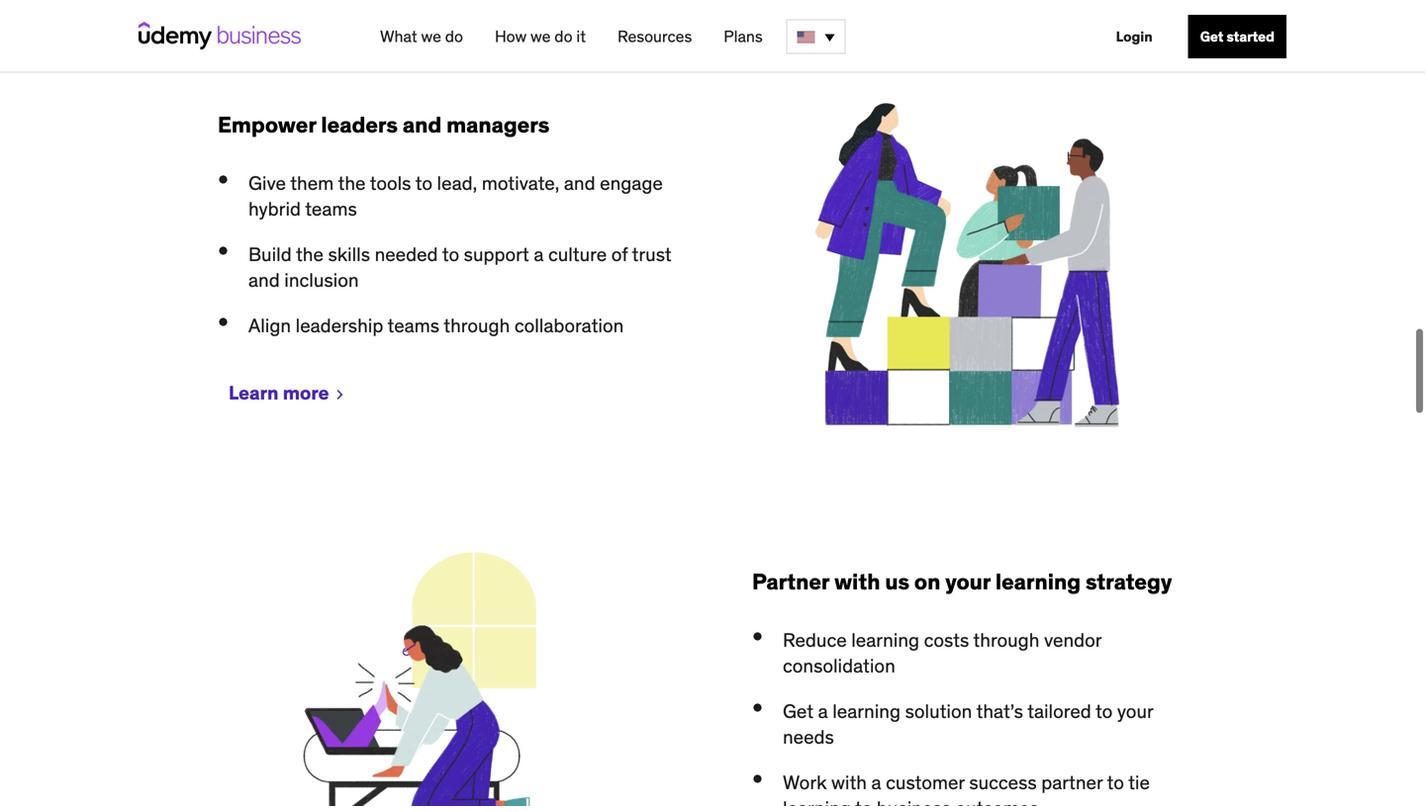 Task type: vqa. For each thing, say whether or not it's contained in the screenshot.
the topmost THE THE
yes



Task type: locate. For each thing, give the bounding box(es) containing it.
needed
[[375, 243, 438, 266]]

0 vertical spatial a
[[534, 243, 544, 266]]

your up tie
[[1118, 700, 1154, 724]]

0 vertical spatial the
[[338, 171, 366, 195]]

get started
[[1201, 28, 1275, 46]]

do
[[445, 26, 463, 47], [555, 26, 573, 47]]

with left us
[[835, 569, 881, 596]]

build
[[249, 243, 292, 266]]

the left tools
[[338, 171, 366, 195]]

resources
[[618, 26, 692, 47]]

do left it
[[555, 26, 573, 47]]

0 horizontal spatial we
[[421, 26, 441, 47]]

0 horizontal spatial through
[[444, 314, 510, 338]]

a
[[534, 243, 544, 266], [818, 700, 828, 724], [872, 771, 882, 795]]

managers
[[447, 111, 550, 139]]

0 vertical spatial through
[[444, 314, 510, 338]]

consolidation
[[783, 654, 896, 678]]

strategy
[[1086, 569, 1173, 596]]

1 horizontal spatial a
[[818, 700, 828, 724]]

get for get a learning solution that's tailored to your needs
[[783, 700, 814, 724]]

illustration of two coworkers building a set of stairs out of blocks as a third coworker climbs up them image
[[753, 94, 1208, 433]]

a up the business
[[872, 771, 882, 795]]

1 vertical spatial and
[[564, 171, 596, 195]]

1 vertical spatial your
[[1118, 700, 1154, 724]]

hybrid
[[249, 197, 301, 221]]

0 vertical spatial with
[[835, 569, 881, 596]]

menu navigation
[[364, 0, 1287, 73]]

1 vertical spatial get
[[783, 700, 814, 724]]

a left culture in the left of the page
[[534, 243, 544, 266]]

teams
[[305, 197, 357, 221], [388, 314, 440, 338]]

leadership
[[296, 314, 384, 338]]

1 horizontal spatial and
[[403, 111, 442, 139]]

1 horizontal spatial through
[[974, 629, 1040, 652]]

align
[[249, 314, 291, 338]]

we right how
[[531, 26, 551, 47]]

1 vertical spatial with
[[832, 771, 867, 795]]

more
[[283, 381, 329, 405]]

to left 'lead,' at the left
[[416, 171, 433, 195]]

through right costs
[[974, 629, 1040, 652]]

and down build
[[249, 268, 280, 292]]

to right tailored
[[1096, 700, 1113, 724]]

2 horizontal spatial and
[[564, 171, 596, 195]]

with for partner
[[835, 569, 881, 596]]

2 we from the left
[[531, 26, 551, 47]]

2 vertical spatial and
[[249, 268, 280, 292]]

with inside work with a customer success partner to tie learning to business outcomes
[[832, 771, 867, 795]]

1 do from the left
[[445, 26, 463, 47]]

1 horizontal spatial your
[[1118, 700, 1154, 724]]

a inside get a learning solution that's tailored to your needs
[[818, 700, 828, 724]]

tailored
[[1028, 700, 1092, 724]]

to right needed
[[442, 243, 460, 266]]

1 horizontal spatial the
[[338, 171, 366, 195]]

a inside work with a customer success partner to tie learning to business outcomes
[[872, 771, 882, 795]]

work with a customer success partner to tie learning to business outcomes
[[783, 771, 1150, 807]]

your right on
[[946, 569, 991, 596]]

the up inclusion
[[296, 243, 324, 266]]

we for what
[[421, 26, 441, 47]]

0 horizontal spatial and
[[249, 268, 280, 292]]

learning up consolidation
[[852, 629, 920, 652]]

with right work
[[832, 771, 867, 795]]

0 horizontal spatial your
[[946, 569, 991, 596]]

build the skills needed to support a culture of trust and inclusion
[[249, 243, 672, 292]]

learn
[[229, 381, 279, 405]]

of
[[612, 243, 628, 266]]

get
[[1201, 28, 1224, 46], [783, 700, 814, 724]]

empower leaders and managers
[[218, 111, 550, 139]]

do for what we do
[[445, 26, 463, 47]]

what
[[380, 26, 417, 47]]

get up needs
[[783, 700, 814, 724]]

0 horizontal spatial do
[[445, 26, 463, 47]]

give
[[249, 171, 286, 195]]

through down build the skills needed to support a culture of trust and inclusion at the left of the page
[[444, 314, 510, 338]]

learning inside work with a customer success partner to tie learning to business outcomes
[[783, 797, 851, 807]]

0 horizontal spatial a
[[534, 243, 544, 266]]

engage
[[600, 171, 663, 195]]

we
[[421, 26, 441, 47], [531, 26, 551, 47]]

login button
[[1105, 15, 1165, 58]]

2 horizontal spatial a
[[872, 771, 882, 795]]

2 do from the left
[[555, 26, 573, 47]]

the
[[338, 171, 366, 195], [296, 243, 324, 266]]

partner
[[753, 569, 830, 596]]

1 horizontal spatial do
[[555, 26, 573, 47]]

get inside menu navigation
[[1201, 28, 1224, 46]]

success
[[970, 771, 1037, 795]]

collaboration
[[515, 314, 624, 338]]

culture
[[548, 243, 607, 266]]

learning
[[996, 569, 1081, 596], [852, 629, 920, 652], [833, 700, 901, 724], [783, 797, 851, 807]]

to left tie
[[1108, 771, 1125, 795]]

1 horizontal spatial we
[[531, 26, 551, 47]]

do for how we do it
[[555, 26, 573, 47]]

trust
[[632, 243, 672, 266]]

through for teams
[[444, 314, 510, 338]]

lead,
[[437, 171, 477, 195]]

1 vertical spatial through
[[974, 629, 1040, 652]]

through for costs
[[974, 629, 1040, 652]]

1 horizontal spatial teams
[[388, 314, 440, 338]]

teams inside "give them the tools to lead, motivate, and engage hybrid teams"
[[305, 197, 357, 221]]

learning inside reduce learning costs through vendor consolidation
[[852, 629, 920, 652]]

0 horizontal spatial teams
[[305, 197, 357, 221]]

2 vertical spatial a
[[872, 771, 882, 795]]

business
[[877, 797, 951, 807]]

1 horizontal spatial get
[[1201, 28, 1224, 46]]

how
[[495, 26, 527, 47]]

partner with us on your learning strategy
[[753, 569, 1173, 596]]

and right leaders
[[403, 111, 442, 139]]

1 we from the left
[[421, 26, 441, 47]]

1 vertical spatial the
[[296, 243, 324, 266]]

the inside build the skills needed to support a culture of trust and inclusion
[[296, 243, 324, 266]]

with for work
[[832, 771, 867, 795]]

it
[[577, 26, 586, 47]]

get inside get a learning solution that's tailored to your needs
[[783, 700, 814, 724]]

we right what
[[421, 26, 441, 47]]

0 vertical spatial teams
[[305, 197, 357, 221]]

through
[[444, 314, 510, 338], [974, 629, 1040, 652]]

your
[[946, 569, 991, 596], [1118, 700, 1154, 724]]

0 horizontal spatial get
[[783, 700, 814, 724]]

0 vertical spatial your
[[946, 569, 991, 596]]

what we do
[[380, 26, 463, 47]]

vendor
[[1045, 629, 1102, 652]]

and
[[403, 111, 442, 139], [564, 171, 596, 195], [249, 268, 280, 292]]

1 vertical spatial a
[[818, 700, 828, 724]]

teams down needed
[[388, 314, 440, 338]]

learning down work
[[783, 797, 851, 807]]

resources button
[[610, 19, 700, 54]]

teams down them
[[305, 197, 357, 221]]

your inside get a learning solution that's tailored to your needs
[[1118, 700, 1154, 724]]

a up needs
[[818, 700, 828, 724]]

get left started
[[1201, 28, 1224, 46]]

0 horizontal spatial the
[[296, 243, 324, 266]]

through inside reduce learning costs through vendor consolidation
[[974, 629, 1040, 652]]

with
[[835, 569, 881, 596], [832, 771, 867, 795]]

reduce learning costs through vendor consolidation
[[783, 629, 1102, 678]]

0 vertical spatial get
[[1201, 28, 1224, 46]]

do right what
[[445, 26, 463, 47]]

leaders
[[321, 111, 398, 139]]

learning down consolidation
[[833, 700, 901, 724]]

to
[[416, 171, 433, 195], [442, 243, 460, 266], [1096, 700, 1113, 724], [1108, 771, 1125, 795], [856, 797, 873, 807]]

work
[[783, 771, 827, 795]]

and left 'engage'
[[564, 171, 596, 195]]



Task type: describe. For each thing, give the bounding box(es) containing it.
plans button
[[716, 19, 771, 54]]

get for get started
[[1201, 28, 1224, 46]]

them
[[290, 171, 334, 195]]

motivate,
[[482, 171, 560, 195]]

learning up the vendor
[[996, 569, 1081, 596]]

plans
[[724, 26, 763, 47]]

empower
[[218, 111, 316, 139]]

how we do it
[[495, 26, 586, 47]]

what we do button
[[372, 19, 471, 54]]

the inside "give them the tools to lead, motivate, and engage hybrid teams"
[[338, 171, 366, 195]]

0 vertical spatial and
[[403, 111, 442, 139]]

udemy business image
[[139, 22, 301, 50]]

learn more link
[[218, 368, 340, 418]]

learn more
[[229, 381, 329, 405]]

solution
[[906, 700, 973, 724]]

1 vertical spatial teams
[[388, 314, 440, 338]]

learning inside get a learning solution that's tailored to your needs
[[833, 700, 901, 724]]

get started link
[[1189, 15, 1287, 58]]

skills
[[328, 243, 370, 266]]

illustration of an excited young woman high-fiving an arm coming out of her laptop image
[[218, 547, 673, 807]]

reduce
[[783, 629, 847, 652]]

and inside build the skills needed to support a culture of trust and inclusion
[[249, 268, 280, 292]]

that's
[[977, 700, 1024, 724]]

on
[[915, 569, 941, 596]]

to inside get a learning solution that's tailored to your needs
[[1096, 700, 1113, 724]]

to left the business
[[856, 797, 873, 807]]

customer
[[886, 771, 965, 795]]

align leadership teams through collaboration
[[249, 314, 624, 338]]

how we do it button
[[487, 19, 594, 54]]

get a learning solution that's tailored to your needs
[[783, 700, 1154, 749]]

us
[[886, 569, 910, 596]]

to inside "give them the tools to lead, motivate, and engage hybrid teams"
[[416, 171, 433, 195]]

we for how
[[531, 26, 551, 47]]

to inside build the skills needed to support a culture of trust and inclusion
[[442, 243, 460, 266]]

inclusion
[[284, 268, 359, 292]]

outcomes
[[956, 797, 1039, 807]]

costs
[[924, 629, 970, 652]]

started
[[1227, 28, 1275, 46]]

partner
[[1042, 771, 1103, 795]]

tools
[[370, 171, 411, 195]]

needs
[[783, 726, 835, 749]]

tie
[[1129, 771, 1150, 795]]

a inside build the skills needed to support a culture of trust and inclusion
[[534, 243, 544, 266]]

support
[[464, 243, 529, 266]]

give them the tools to lead, motivate, and engage hybrid teams
[[249, 171, 663, 221]]

login
[[1117, 28, 1153, 46]]

and inside "give them the tools to lead, motivate, and engage hybrid teams"
[[564, 171, 596, 195]]



